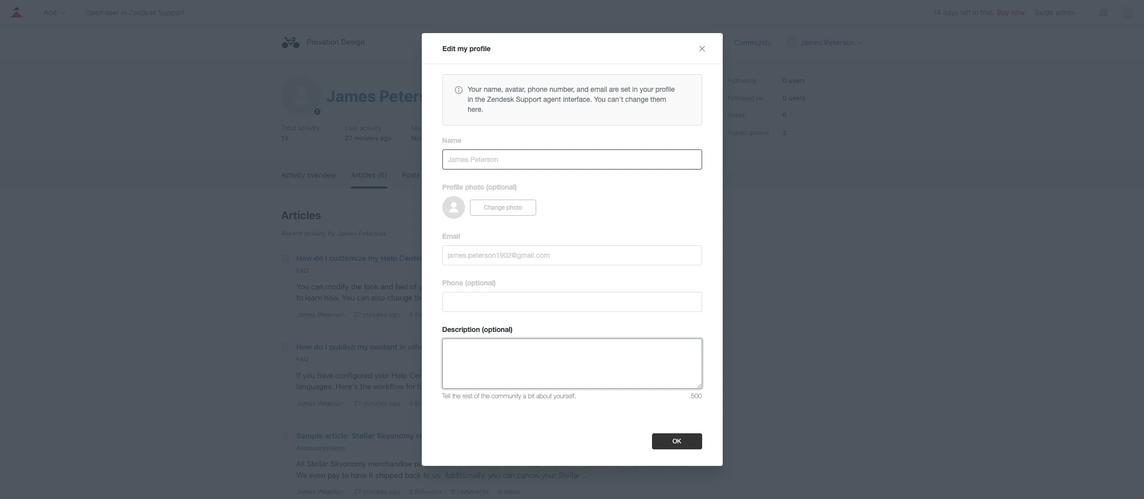 Task type: describe. For each thing, give the bounding box(es) containing it.
( for description ( optional )
[[482, 325, 484, 334]]

phone
[[528, 85, 548, 93]]

change inside you can modify the look and feel of your help center by changing colors and fonts. see branding your help center to learn how.  you can also change the design of your help center. if you're comfort...
[[387, 293, 413, 302]]

provation design help center home page image
[[281, 34, 300, 52]]

james peterson for you can modify the look and feel of your help center by changing colors and fonts. see branding your help center to learn how.  you can also change the design of your help center. if you're comfort...
[[296, 311, 345, 319]]

satisfaction
[[543, 459, 583, 468]]

guide
[[1035, 8, 1054, 17]]

since
[[439, 124, 455, 132]]

now
[[1012, 8, 1025, 17]]

your down the support
[[452, 382, 467, 391]]

colors
[[523, 282, 544, 291]]

the inside your name, avatar, phone number, and email are set in your profile in the zendesk support agent interface. you can't change them here.
[[475, 95, 485, 104]]

(0)
[[484, 171, 493, 179]]

guide admin
[[1035, 8, 1076, 17]]

yourself.
[[554, 392, 576, 400]]

james peterson inside popup button
[[800, 37, 855, 47]]

day
[[528, 459, 541, 468]]

phone
[[442, 279, 463, 287]]

ok
[[673, 438, 682, 445]]

activity
[[281, 171, 305, 179]]

have inside all stellar skyonomy merchandise purchases are backed by our 30-day satisfaction guarantee, no questions asked. we even pay to have it shipped back to us. additionally, you can cancel your stellar ...
[[351, 470, 367, 480]]

provation
[[307, 37, 339, 46]]

in right set
[[633, 85, 638, 93]]

the inside if you have configured your help center to support multiple languages, you can publish content in your supported languages.   here's the workflow for localizing your help center content into other ...
[[360, 382, 371, 391]]

the right tell at the left of the page
[[453, 392, 461, 400]]

workflow
[[373, 382, 404, 391]]

to inside you can modify the look and feel of your help center by changing colors and fonts. see branding your help center to learn how.  you can also change the design of your help center. if you're comfort...
[[296, 293, 303, 302]]

can down look
[[357, 293, 369, 302]]

localizing
[[418, 382, 450, 391]]

languages?
[[429, 342, 470, 351]]

member since november 17, 2023
[[412, 124, 470, 142]]

faq link for how do i publish my content in other languages?
[[296, 355, 309, 363]]

0 votes for languages,
[[498, 399, 520, 407]]

how for how do i customize my help center?
[[296, 254, 312, 263]]

2 horizontal spatial you
[[541, 371, 554, 380]]

2 horizontal spatial (
[[486, 183, 488, 191]]

open user in zendesk support link
[[86, 8, 185, 17]]

2
[[783, 128, 787, 136]]

27 for publish
[[354, 399, 361, 407]]

guide admin link
[[1035, 8, 1076, 17]]

profile inside your name, avatar, phone number, and email are set in your profile in the zendesk support agent interface. you can't change them here.
[[656, 85, 675, 93]]

minutes for publish
[[363, 399, 387, 407]]

you inside all stellar skyonomy merchandise purchases are backed by our 30-day satisfaction guarantee, no questions asked. we even pay to have it shipped back to us. additionally, you can cancel your stellar ...
[[488, 470, 501, 480]]

us.
[[432, 470, 443, 480]]

james inside popup button
[[800, 37, 823, 47]]

all stellar skyonomy merchandise purchases are backed by our 30-day satisfaction guarantee, no questions asked. we even pay to have it shipped back to us. additionally, you can cancel your stellar ...
[[296, 459, 692, 480]]

27 minutes ago for configured
[[354, 399, 400, 407]]

1 vertical spatial of
[[453, 293, 460, 302]]

to right pay
[[342, 470, 349, 480]]

none text field inside edit my profile dialog
[[442, 339, 702, 389]]

purchases
[[415, 459, 450, 468]]

edit profile
[[652, 80, 683, 87]]

backed
[[465, 459, 490, 468]]

zendesk products image
[[1100, 9, 1108, 16]]

center.
[[497, 293, 522, 302]]

change photo
[[484, 204, 522, 211]]

sample
[[296, 431, 323, 440]]

how do i publish my content in other languages? faq
[[296, 342, 470, 363]]

1 horizontal spatial you
[[342, 293, 355, 302]]

faq link for how do i customize my help center?
[[296, 267, 309, 275]]

0 vertical spatial optional
[[488, 183, 515, 191]]

followed
[[728, 94, 755, 102]]

0 horizontal spatial of
[[410, 282, 417, 291]]

support
[[444, 371, 471, 380]]

) for description ( optional )
[[511, 325, 513, 334]]

edit for edit profile
[[652, 80, 663, 87]]

how do i customize my help center? link
[[296, 254, 428, 263]]

days
[[944, 8, 959, 17]]

asked.
[[670, 459, 692, 468]]

do for publish
[[314, 342, 323, 351]]

guarantee,
[[585, 459, 621, 468]]

a
[[523, 392, 527, 400]]

by inside all stellar skyonomy merchandise purchases are backed by our 30-day satisfaction guarantee, no questions asked. we even pay to have it shipped back to us. additionally, you can cancel your stellar ...
[[492, 459, 500, 468]]

users for followed by
[[789, 94, 806, 102]]

sample article: stellar skyonomy refund policies announcements
[[296, 431, 469, 452]]

are inside your name, avatar, phone number, and email are set in your profile in the zendesk support agent interface. you can't change them here.
[[609, 85, 619, 93]]

votes for languages,
[[504, 399, 520, 407]]

27 for customize
[[354, 311, 361, 319]]

your up design
[[419, 282, 434, 291]]

can't
[[608, 95, 624, 104]]

support inside your name, avatar, phone number, and email are set in your profile in the zendesk support agent interface. you can't change them here.
[[516, 95, 542, 104]]

0 comments for your
[[451, 311, 489, 319]]

0 votes for center
[[498, 311, 520, 319]]

( for phone ( optional )
[[465, 279, 467, 287]]

my for in
[[357, 342, 368, 351]]

last
[[345, 124, 358, 132]]

2 vertical spatial content
[[512, 382, 539, 391]]

comments for multiple
[[457, 399, 489, 407]]

buy
[[998, 8, 1010, 17]]

user
[[105, 8, 119, 17]]

stellar inside sample article: stellar skyonomy refund policies announcements
[[352, 431, 375, 440]]

rest
[[463, 392, 473, 400]]

can inside all stellar skyonomy merchandise purchases are backed by our 30-day satisfaction guarantee, no questions asked. we even pay to have it shipped back to us. additionally, you can cancel your stellar ...
[[503, 470, 515, 480]]

left
[[961, 8, 971, 17]]

set
[[621, 85, 631, 93]]

articles for articles
[[281, 209, 321, 222]]

your left "supported"
[[633, 371, 649, 380]]

articles for articles (6)
[[351, 171, 376, 179]]

by right followed
[[757, 94, 764, 102]]

your down phone ( optional )
[[462, 293, 477, 302]]

faq inside how do i customize my help center? faq
[[296, 267, 309, 275]]

500
[[691, 392, 702, 400]]

help up workflow
[[392, 371, 408, 380]]

your inside all stellar skyonomy merchandise purchases are backed by our 30-day satisfaction guarantee, no questions asked. we even pay to have it shipped back to us. additionally, you can cancel your stellar ...
[[542, 470, 557, 480]]

supported
[[651, 371, 686, 380]]

tell
[[442, 392, 451, 400]]

by up the customize
[[328, 229, 335, 237]]

) for phone ( optional )
[[494, 279, 496, 287]]

total
[[281, 124, 296, 132]]

see
[[583, 282, 596, 291]]

phone ( optional )
[[442, 279, 496, 287]]

email
[[591, 85, 607, 93]]

activity overview link
[[281, 163, 336, 187]]

2023
[[454, 134, 470, 142]]

0 votes for day
[[498, 488, 520, 496]]

followers for backed
[[415, 488, 442, 496]]

them
[[651, 95, 667, 104]]

27 minutes ago for merchandise
[[354, 488, 400, 496]]

help up design
[[436, 282, 452, 291]]

how do i publish my content in other languages? link
[[296, 342, 470, 351]]

can inside if you have configured your help center to support multiple languages, you can publish content in your supported languages.   here's the workflow for localizing your help center content into other ...
[[556, 371, 568, 380]]

2 horizontal spatial content
[[597, 371, 623, 380]]

... inside all stellar skyonomy merchandise purchases are backed by our 30-day satisfaction guarantee, no questions asked. we even pay to have it shipped back to us. additionally, you can cancel your stellar ...
[[583, 470, 589, 480]]

other inside how do i publish my content in other languages? faq
[[408, 342, 427, 351]]

your up workflow
[[375, 371, 390, 380]]

if you have configured your help center to support multiple languages, you can publish content in your supported languages.   here's the workflow for localizing your help center content into other ...
[[296, 371, 686, 391]]

i for publish
[[325, 342, 327, 351]]

followed by
[[728, 94, 764, 102]]

photo for change
[[507, 204, 522, 211]]

also
[[371, 293, 385, 302]]

by inside you can modify the look and feel of your help center by changing colors and fonts. see branding your help center to learn how.  you can also change the design of your help center. if you're comfort...
[[479, 282, 488, 291]]

total activity 13
[[281, 124, 320, 142]]

the down if you have configured your help center to support multiple languages, you can publish content in your supported languages.   here's the workflow for localizing your help center content into other ...
[[481, 392, 490, 400]]

posts (5)
[[402, 171, 432, 179]]

edit my profile heading
[[442, 44, 491, 53]]

1 vertical spatial you
[[296, 282, 309, 291]]

you inside your name, avatar, phone number, and email are set in your profile in the zendesk support agent interface. you can't change them here.
[[594, 95, 606, 104]]

profile
[[442, 183, 463, 191]]

14 days left in trial. buy now
[[934, 8, 1025, 17]]

14
[[934, 8, 942, 17]]

2 horizontal spatial )
[[515, 183, 517, 191]]

changing
[[490, 282, 521, 291]]

votes for center
[[504, 311, 520, 319]]

email
[[442, 232, 461, 240]]

tell the rest of the community a bit about yourself.
[[442, 392, 576, 400]]

comments
[[447, 171, 482, 179]]

here.
[[468, 106, 484, 114]]

back
[[405, 470, 422, 480]]

posts
[[402, 171, 420, 179]]

help down changing
[[479, 293, 495, 302]]

ago for skyonomy
[[389, 488, 400, 496]]

minutes inside last activity 27 minutes ago
[[354, 134, 378, 142]]

profile photo ( optional )
[[442, 183, 517, 191]]

my for center?
[[368, 254, 379, 263]]



Task type: locate. For each thing, give the bounding box(es) containing it.
minutes down workflow
[[363, 399, 387, 407]]

0 users for following
[[783, 76, 806, 84]]

1 horizontal spatial change
[[626, 95, 649, 104]]

for
[[406, 382, 416, 391]]

0 horizontal spatial skyonomy
[[331, 459, 366, 468]]

2 0 followers from the top
[[409, 399, 442, 407]]

3 followers from the top
[[415, 488, 442, 496]]

0 horizontal spatial zendesk
[[129, 8, 157, 17]]

2 vertical spatial comments
[[457, 488, 489, 496]]

( right description
[[482, 325, 484, 334]]

you down the modify
[[342, 293, 355, 302]]

if inside if you have configured your help center to support multiple languages, you can publish content in your supported languages.   here's the workflow for localizing your help center content into other ...
[[296, 371, 301, 380]]

1 vertical spatial articles
[[281, 209, 321, 222]]

) left colors
[[494, 279, 496, 287]]

Email field
[[442, 245, 702, 266]]

ago up '(6)'
[[380, 134, 392, 142]]

content inside how do i publish my content in other languages? faq
[[370, 342, 398, 351]]

( down (0)
[[486, 183, 488, 191]]

you
[[303, 371, 315, 380], [541, 371, 554, 380], [488, 470, 501, 480]]

2 0 users from the top
[[783, 94, 806, 102]]

the left look
[[351, 282, 362, 291]]

and for number,
[[577, 85, 589, 93]]

minutes for skyonomy
[[363, 488, 387, 496]]

1 horizontal spatial content
[[512, 382, 539, 391]]

faq link up learn
[[296, 267, 309, 275]]

james peterson button
[[786, 37, 863, 49]]

how down the recent
[[296, 254, 312, 263]]

1 do from the top
[[314, 254, 323, 263]]

1 votes from the top
[[504, 311, 520, 319]]

2 faq link from the top
[[296, 355, 309, 363]]

2 horizontal spatial stellar
[[559, 470, 581, 480]]

photo down the comments (0)
[[465, 183, 484, 191]]

here's
[[336, 382, 358, 391]]

ago down workflow
[[389, 399, 400, 407]]

0 vertical spatial 0 users
[[783, 76, 806, 84]]

you down "email"
[[594, 95, 606, 104]]

... up yourself.
[[576, 382, 582, 391]]

avatar,
[[505, 85, 526, 93]]

1 horizontal spatial of
[[453, 293, 460, 302]]

0 vertical spatial faq
[[296, 267, 309, 275]]

votes
[[504, 311, 520, 319], [504, 399, 520, 407], [504, 488, 520, 496]]

do up languages.
[[314, 342, 323, 351]]

followers for feel
[[415, 311, 442, 319]]

the left design
[[415, 293, 426, 302]]

0 users
[[783, 76, 806, 84], [783, 94, 806, 102]]

comments for 30-
[[457, 488, 489, 496]]

name
[[442, 136, 462, 145]]

0 votes down center.
[[498, 311, 520, 319]]

0 followers down localizing
[[409, 399, 442, 407]]

merchandise
[[368, 459, 413, 468]]

0 vertical spatial other
[[408, 342, 427, 351]]

... inside if you have configured your help center to support multiple languages, you can publish content in your supported languages.   here's the workflow for localizing your help center content into other ...
[[576, 382, 582, 391]]

center?
[[399, 254, 428, 263]]

1 users from the top
[[789, 76, 806, 84]]

help right 'branding'
[[648, 282, 664, 291]]

0 users up 2
[[783, 94, 806, 102]]

james peterson for all stellar skyonomy merchandise purchases are backed by our 30-day satisfaction guarantee, no questions asked. we even pay to have it shipped back to us. additionally, you can cancel your stellar ...
[[296, 488, 345, 496]]

1 horizontal spatial )
[[511, 325, 513, 334]]

faq up learn
[[296, 267, 309, 275]]

1 vertical spatial photo
[[507, 204, 522, 211]]

edit for edit my profile
[[442, 44, 455, 53]]

1 horizontal spatial other
[[555, 382, 574, 391]]

1 27 minutes ago from the top
[[354, 311, 400, 319]]

27 minutes ago for the
[[354, 311, 400, 319]]

can down our
[[503, 470, 515, 480]]

of inside dialog
[[475, 392, 480, 400]]

in right left
[[973, 8, 979, 17]]

trial.
[[981, 8, 995, 17]]

3 27 minutes ago from the top
[[354, 488, 400, 496]]

1 vertical spatial faq
[[296, 355, 309, 363]]

0 vertical spatial zendesk
[[129, 8, 157, 17]]

0 horizontal spatial if
[[296, 371, 301, 380]]

i
[[325, 254, 327, 263], [325, 342, 327, 351]]

none telephone field inside edit my profile dialog
[[442, 292, 702, 312]]

2 horizontal spatial and
[[577, 85, 589, 93]]

my inside how do i publish my content in other languages? faq
[[357, 342, 368, 351]]

do
[[314, 254, 323, 263], [314, 342, 323, 351]]

how inside how do i customize my help center? faq
[[296, 254, 312, 263]]

i up languages.
[[325, 342, 327, 351]]

my inside dialog
[[457, 44, 467, 53]]

content
[[370, 342, 398, 351], [597, 371, 623, 380], [512, 382, 539, 391]]

0 users for followed by
[[783, 94, 806, 102]]

your right 'branding'
[[631, 282, 646, 291]]

my
[[457, 44, 467, 53], [368, 254, 379, 263], [357, 342, 368, 351]]

activity down user (james peterson) is a team member icon
[[298, 124, 320, 132]]

1 vertical spatial zendesk
[[487, 95, 514, 104]]

have inside if you have configured your help center to support multiple languages, you can publish content in your supported languages.   here's the workflow for localizing your help center content into other ...
[[317, 371, 333, 380]]

0 followers for center
[[409, 399, 442, 407]]

all
[[296, 459, 305, 468]]

activity right last
[[360, 124, 382, 132]]

do for customize
[[314, 254, 323, 263]]

are up can't at the top
[[609, 85, 619, 93]]

2 i from the top
[[325, 342, 327, 351]]

13
[[281, 134, 288, 142]]

votes for day
[[504, 488, 520, 496]]

other up yourself.
[[555, 382, 574, 391]]

photo for profile
[[465, 183, 484, 191]]

customize
[[329, 254, 366, 263]]

0 followers for feel
[[409, 311, 442, 319]]

by
[[757, 94, 764, 102], [328, 229, 335, 237], [479, 282, 488, 291], [492, 459, 500, 468]]

0 horizontal spatial other
[[408, 342, 427, 351]]

center
[[454, 282, 477, 291], [666, 282, 689, 291], [410, 371, 433, 380], [487, 382, 510, 391]]

to left us.
[[424, 470, 430, 480]]

description
[[442, 325, 480, 334]]

ok button
[[652, 433, 702, 449]]

0 vertical spatial (
[[486, 183, 488, 191]]

learn
[[305, 293, 322, 302]]

activity overview
[[281, 171, 336, 179]]

languages.
[[296, 382, 334, 391]]

0 horizontal spatial are
[[452, 459, 463, 468]]

are
[[609, 85, 619, 93], [452, 459, 463, 468]]

0 comments for our
[[451, 488, 489, 496]]

and up also
[[381, 282, 393, 291]]

photo
[[465, 183, 484, 191], [507, 204, 522, 211]]

( right phone
[[465, 279, 467, 287]]

number,
[[550, 85, 575, 93]]

3 comments from the top
[[457, 488, 489, 496]]

1 horizontal spatial if
[[524, 293, 528, 302]]

2 vertical spatial stellar
[[559, 470, 581, 480]]

articles left '(6)'
[[351, 171, 376, 179]]

1 vertical spatial stellar
[[307, 459, 329, 468]]

james peterson for if you have configured your help center to support multiple languages, you can publish content in your supported languages.   here's the workflow for localizing your help center content into other ...
[[296, 399, 345, 407]]

0 horizontal spatial content
[[370, 342, 398, 351]]

activity for last activity
[[360, 124, 382, 132]]

zendesk right user
[[129, 8, 157, 17]]

1 vertical spatial other
[[555, 382, 574, 391]]

1 vertical spatial publish
[[570, 371, 595, 380]]

articles (6)
[[351, 171, 387, 179]]

0 vertical spatial 0 followers
[[409, 311, 442, 319]]

27 inside last activity 27 minutes ago
[[345, 134, 353, 142]]

optional for description ( optional )
[[484, 325, 511, 334]]

30-
[[516, 459, 528, 468]]

2 0 votes from the top
[[498, 399, 520, 407]]

3 0 comments from the top
[[451, 488, 489, 496]]

0 followers down design
[[409, 311, 442, 319]]

0 vertical spatial i
[[325, 254, 327, 263]]

2 vertical spatial of
[[475, 392, 480, 400]]

1 0 comments from the top
[[451, 311, 489, 319]]

0 vertical spatial faq link
[[296, 267, 309, 275]]

0 horizontal spatial support
[[159, 8, 185, 17]]

skyonomy inside sample article: stellar skyonomy refund policies announcements
[[377, 431, 414, 440]]

0 horizontal spatial photo
[[465, 183, 484, 191]]

1 vertical spatial 0 comments
[[451, 399, 489, 407]]

0 horizontal spatial ...
[[576, 382, 582, 391]]

member
[[412, 124, 437, 132]]

2 horizontal spatial of
[[475, 392, 480, 400]]

1 vertical spatial (
[[465, 279, 467, 287]]

2 0 comments from the top
[[451, 399, 489, 407]]

open
[[86, 8, 103, 17]]

27 minutes ago
[[354, 311, 400, 319], [354, 399, 400, 407], [354, 488, 400, 496]]

1 horizontal spatial skyonomy
[[377, 431, 414, 440]]

sample article: stellar skyonomy refund policies link
[[296, 431, 469, 440]]

can up yourself.
[[556, 371, 568, 380]]

zendesk
[[129, 8, 157, 17], [487, 95, 514, 104]]

1 vertical spatial users
[[789, 94, 806, 102]]

in inside how do i publish my content in other languages? faq
[[400, 342, 406, 351]]

design
[[428, 293, 451, 302]]

2 vertical spatial )
[[511, 325, 513, 334]]

activity inside total activity 13
[[298, 124, 320, 132]]

if up languages.
[[296, 371, 301, 380]]

james peterson link
[[326, 86, 447, 105]]

provation design
[[307, 37, 365, 46]]

peterson
[[825, 37, 855, 47], [379, 86, 447, 105], [359, 229, 386, 237], [318, 311, 345, 319], [318, 399, 345, 407], [318, 488, 345, 496]]

1 vertical spatial have
[[351, 470, 367, 480]]

27
[[345, 134, 353, 142], [354, 311, 361, 319], [354, 399, 361, 407], [354, 488, 361, 496]]

0 vertical spatial support
[[159, 8, 185, 17]]

2 followers from the top
[[415, 399, 442, 407]]

minutes down also
[[363, 311, 387, 319]]

november
[[412, 134, 443, 142]]

are inside all stellar skyonomy merchandise purchases are backed by our 30-day satisfaction guarantee, no questions asked. we even pay to have it shipped back to us. additionally, you can cancel your stellar ...
[[452, 459, 463, 468]]

1 how from the top
[[296, 254, 312, 263]]

0 horizontal spatial you
[[296, 282, 309, 291]]

zendesk down name, at the left top of page
[[487, 95, 514, 104]]

peterson inside popup button
[[825, 37, 855, 47]]

i inside how do i customize my help center? faq
[[325, 254, 327, 263]]

faq up languages.
[[296, 355, 309, 363]]

activity for total activity
[[298, 124, 320, 132]]

votes down cancel
[[504, 488, 520, 496]]

ago down shipped on the left bottom of page
[[389, 488, 400, 496]]

publish inside if you have configured your help center to support multiple languages, you can publish content in your supported languages.   here's the workflow for localizing your help center content into other ...
[[570, 371, 595, 380]]

my inside how do i customize my help center? faq
[[368, 254, 379, 263]]

1 horizontal spatial photo
[[507, 204, 522, 211]]

0 comments for support
[[451, 399, 489, 407]]

ago for customize
[[389, 311, 400, 319]]

) down center.
[[511, 325, 513, 334]]

minutes down it
[[363, 488, 387, 496]]

27 minutes ago down workflow
[[354, 399, 400, 407]]

articles up the recent
[[281, 209, 321, 222]]

27 for skyonomy
[[354, 488, 361, 496]]

community
[[492, 392, 521, 400]]

help inside how do i customize my help center? faq
[[381, 254, 397, 263]]

0 comments up the description ( optional )
[[451, 311, 489, 319]]

1 0 votes from the top
[[498, 311, 520, 319]]

branding
[[598, 282, 629, 291]]

0 vertical spatial you
[[594, 95, 606, 104]]

in left "supported"
[[625, 371, 631, 380]]

how inside how do i publish my content in other languages? faq
[[296, 342, 312, 351]]

and up 'you're'
[[546, 282, 559, 291]]

0 vertical spatial ...
[[576, 382, 582, 391]]

announcements link
[[296, 444, 346, 452]]

skyonomy
[[377, 431, 414, 440], [331, 459, 366, 468]]

user (james peterson) is a team member image
[[313, 107, 321, 116]]

edit inside dialog
[[442, 44, 455, 53]]

activity inside last activity 27 minutes ago
[[360, 124, 382, 132]]

1 horizontal spatial and
[[546, 282, 559, 291]]

1 horizontal spatial stellar
[[352, 431, 375, 440]]

0 votes left a
[[498, 399, 520, 407]]

1 faq link from the top
[[296, 267, 309, 275]]

are up additionally,
[[452, 459, 463, 468]]

in right user
[[121, 8, 127, 17]]

you up learn
[[296, 282, 309, 291]]

followers for center
[[415, 399, 442, 407]]

0 vertical spatial stellar
[[352, 431, 375, 440]]

of down phone
[[453, 293, 460, 302]]

skyonomy inside all stellar skyonomy merchandise purchases are backed by our 30-day satisfaction guarantee, no questions asked. we even pay to have it shipped back to us. additionally, you can cancel your stellar ...
[[331, 459, 366, 468]]

in inside if you have configured your help center to support multiple languages, you can publish content in your supported languages.   here's the workflow for localizing your help center content into other ...
[[625, 371, 631, 380]]

0 vertical spatial if
[[524, 293, 528, 302]]

james
[[800, 37, 823, 47], [326, 86, 376, 105], [337, 229, 357, 237], [296, 311, 316, 319], [296, 399, 316, 407], [296, 488, 316, 496]]

if inside you can modify the look and feel of your help center by changing colors and fonts. see branding your help center to learn how.  you can also change the design of your help center. if you're comfort...
[[524, 293, 528, 302]]

0 horizontal spatial edit
[[442, 44, 455, 53]]

1 horizontal spatial you
[[488, 470, 501, 480]]

activity
[[298, 124, 320, 132], [360, 124, 382, 132], [304, 229, 326, 237]]

votes down center.
[[504, 311, 520, 319]]

0 vertical spatial have
[[317, 371, 333, 380]]

(5)
[[422, 171, 432, 179]]

3 0 followers from the top
[[409, 488, 442, 496]]

change inside your name, avatar, phone number, and email are set in your profile in the zendesk support agent interface. you can't change them here.
[[626, 95, 649, 104]]

and for look
[[381, 282, 393, 291]]

other inside if you have configured your help center to support multiple languages, you can publish content in your supported languages.   here's the workflow for localizing your help center content into other ...
[[555, 382, 574, 391]]

help up rest
[[469, 382, 485, 391]]

refund
[[416, 431, 440, 440]]

0 followers for backed
[[409, 488, 442, 496]]

publish up configured on the left
[[329, 342, 356, 351]]

bit
[[528, 392, 535, 400]]

edit
[[442, 44, 455, 53], [652, 80, 663, 87]]

17,
[[445, 134, 453, 142]]

1 horizontal spatial (
[[482, 325, 484, 334]]

how up languages.
[[296, 342, 312, 351]]

1 vertical spatial comments
[[457, 399, 489, 407]]

0 vertical spatial 0 comments
[[451, 311, 489, 319]]

1 vertical spatial 27 minutes ago
[[354, 399, 400, 407]]

your up "them"
[[640, 85, 654, 93]]

i left the customize
[[325, 254, 327, 263]]

1 vertical spatial )
[[494, 279, 496, 287]]

faq inside how do i publish my content in other languages? faq
[[296, 355, 309, 363]]

2 comments from the top
[[457, 399, 489, 407]]

i inside how do i publish my content in other languages? faq
[[325, 342, 327, 351]]

stellar
[[352, 431, 375, 440], [307, 459, 329, 468], [559, 470, 581, 480]]

questions
[[634, 459, 668, 468]]

0 vertical spatial change
[[626, 95, 649, 104]]

1 vertical spatial how
[[296, 342, 312, 351]]

the down configured on the left
[[360, 382, 371, 391]]

1 followers from the top
[[415, 311, 442, 319]]

None text field
[[442, 339, 702, 389]]

2 do from the top
[[314, 342, 323, 351]]

in up workflow
[[400, 342, 406, 351]]

1 horizontal spatial have
[[351, 470, 367, 480]]

how for how do i publish my content in other languages?
[[296, 342, 312, 351]]

of right rest
[[475, 392, 480, 400]]

(6)
[[378, 171, 387, 179]]

you up languages.
[[303, 371, 315, 380]]

Name field
[[442, 150, 702, 170]]

skyonomy up pay
[[331, 459, 366, 468]]

3 votes from the top
[[504, 488, 520, 496]]

1 horizontal spatial publish
[[570, 371, 595, 380]]

announcements
[[296, 444, 346, 452]]

0 vertical spatial users
[[789, 76, 806, 84]]

1 horizontal spatial zendesk
[[487, 95, 514, 104]]

1 vertical spatial support
[[516, 95, 542, 104]]

do inside how do i publish my content in other languages? faq
[[314, 342, 323, 351]]

profile inside button
[[665, 80, 683, 87]]

0 horizontal spatial articles
[[281, 209, 321, 222]]

0 horizontal spatial change
[[387, 293, 413, 302]]

2 horizontal spatial you
[[594, 95, 606, 104]]

stellar up even on the bottom left of page
[[307, 459, 329, 468]]

admin
[[1056, 8, 1076, 17]]

1 vertical spatial do
[[314, 342, 323, 351]]

users
[[789, 76, 806, 84], [789, 94, 806, 102]]

edit inside button
[[652, 80, 663, 87]]

2 votes from the top
[[504, 399, 520, 407]]

3 0 votes from the top
[[498, 488, 520, 496]]

1 vertical spatial i
[[325, 342, 327, 351]]

None telephone field
[[442, 292, 702, 312]]

1 vertical spatial ...
[[583, 470, 589, 480]]

we
[[296, 470, 307, 480]]

subscriptions
[[728, 128, 770, 136]]

photo right change
[[507, 204, 522, 211]]

2 27 minutes ago from the top
[[354, 399, 400, 407]]

and inside your name, avatar, phone number, and email are set in your profile in the zendesk support agent interface. you can't change them here.
[[577, 85, 589, 93]]

0 users down james peterson popup button
[[783, 76, 806, 84]]

comments up the description ( optional )
[[457, 311, 489, 319]]

comments right tell at the left of the page
[[457, 399, 489, 407]]

articles (6) link
[[351, 163, 387, 187]]

multiple
[[473, 371, 500, 380]]

james peterson main content
[[0, 61, 1145, 499]]

followers down localizing
[[415, 399, 442, 407]]

0 vertical spatial )
[[515, 183, 517, 191]]

2 vertical spatial followers
[[415, 488, 442, 496]]

2 vertical spatial my
[[357, 342, 368, 351]]

minutes
[[354, 134, 378, 142], [363, 311, 387, 319], [363, 399, 387, 407], [363, 488, 387, 496]]

2 vertical spatial optional
[[484, 325, 511, 334]]

zendesk inside navigation
[[129, 8, 157, 17]]

publish
[[329, 342, 356, 351], [570, 371, 595, 380]]

1 vertical spatial faq link
[[296, 355, 309, 363]]

2 users from the top
[[789, 94, 806, 102]]

if down colors
[[524, 293, 528, 302]]

zendesk inside your name, avatar, phone number, and email are set in your profile in the zendesk support agent interface. you can't change them here.
[[487, 95, 514, 104]]

you
[[594, 95, 606, 104], [296, 282, 309, 291], [342, 293, 355, 302]]

you up into
[[541, 371, 554, 380]]

can up learn
[[311, 282, 324, 291]]

0 vertical spatial followers
[[415, 311, 442, 319]]

0 vertical spatial comments
[[457, 311, 489, 319]]

1 0 users from the top
[[783, 76, 806, 84]]

0 vertical spatial publish
[[329, 342, 356, 351]]

1 0 followers from the top
[[409, 311, 442, 319]]

2 faq from the top
[[296, 355, 309, 363]]

james peterson
[[800, 37, 855, 47], [326, 86, 447, 105], [296, 311, 345, 319], [296, 399, 345, 407], [296, 488, 345, 496]]

look
[[364, 282, 379, 291]]

1 comments from the top
[[457, 311, 489, 319]]

navigation containing open user in zendesk support
[[0, 0, 1145, 25]]

1 i from the top
[[325, 254, 327, 263]]

community
[[735, 38, 772, 47]]

0 vertical spatial of
[[410, 282, 417, 291]]

even
[[309, 470, 326, 480]]

by left changing
[[479, 282, 488, 291]]

comments down additionally,
[[457, 488, 489, 496]]

edit my profile dialog
[[422, 33, 723, 466]]

your down 'satisfaction'
[[542, 470, 557, 480]]

navigation
[[0, 0, 1145, 25]]

ago inside last activity 27 minutes ago
[[380, 134, 392, 142]]

to inside if you have configured your help center to support multiple languages, you can publish content in your supported languages.   here's the workflow for localizing your help center content into other ...
[[435, 371, 442, 380]]

users for following
[[789, 76, 806, 84]]

2 vertical spatial 0 followers
[[409, 488, 442, 496]]

publish inside how do i publish my content in other languages? faq
[[329, 342, 356, 351]]

change
[[484, 204, 505, 211]]

article:
[[325, 431, 350, 440]]

do inside how do i customize my help center? faq
[[314, 254, 323, 263]]

2 how from the top
[[296, 342, 312, 351]]

your
[[468, 85, 482, 93]]

votes left a
[[504, 399, 520, 407]]

i for customize
[[325, 254, 327, 263]]

by left our
[[492, 459, 500, 468]]

faq link up languages.
[[296, 355, 309, 363]]

cancel
[[517, 470, 540, 480]]

...
[[576, 382, 582, 391], [583, 470, 589, 480]]

you down backed
[[488, 470, 501, 480]]

1 horizontal spatial edit
[[652, 80, 663, 87]]

0 comments down additionally,
[[451, 488, 489, 496]]

1 vertical spatial 0 followers
[[409, 399, 442, 407]]

recent activity by james peterson
[[281, 229, 386, 237]]

0 horizontal spatial have
[[317, 371, 333, 380]]

1 horizontal spatial ...
[[583, 470, 589, 480]]

optional for phone ( optional )
[[467, 279, 494, 287]]

your
[[640, 85, 654, 93], [419, 282, 434, 291], [631, 282, 646, 291], [462, 293, 477, 302], [375, 371, 390, 380], [633, 371, 649, 380], [452, 382, 467, 391], [542, 470, 557, 480]]

0 comments right tell at the left of the page
[[451, 399, 489, 407]]

0 votes down cancel
[[498, 488, 520, 496]]

in down your
[[468, 95, 473, 104]]

fonts.
[[561, 282, 581, 291]]

27 minutes ago down it
[[354, 488, 400, 496]]

comments (0)
[[447, 171, 493, 179]]

2 vertical spatial 0 votes
[[498, 488, 520, 496]]

minutes for customize
[[363, 311, 387, 319]]

0 vertical spatial do
[[314, 254, 323, 263]]

ago for publish
[[389, 399, 400, 407]]

have left it
[[351, 470, 367, 480]]

the
[[475, 95, 485, 104], [351, 282, 362, 291], [415, 293, 426, 302], [360, 382, 371, 391], [453, 392, 461, 400], [481, 392, 490, 400]]

photo inside change photo button
[[507, 204, 522, 211]]

comments for help
[[457, 311, 489, 319]]

0 vertical spatial articles
[[351, 171, 376, 179]]

0 vertical spatial photo
[[465, 183, 484, 191]]

0 horizontal spatial you
[[303, 371, 315, 380]]

1 faq from the top
[[296, 267, 309, 275]]

1 vertical spatial optional
[[467, 279, 494, 287]]

activity right the recent
[[304, 229, 326, 237]]

your inside your name, avatar, phone number, and email are set in your profile in the zendesk support agent interface. you can't change them here.
[[640, 85, 654, 93]]

27 minutes ago down also
[[354, 311, 400, 319]]

publish up yourself.
[[570, 371, 595, 380]]

ago down feel
[[389, 311, 400, 319]]



Task type: vqa. For each thing, say whether or not it's contained in the screenshot.


